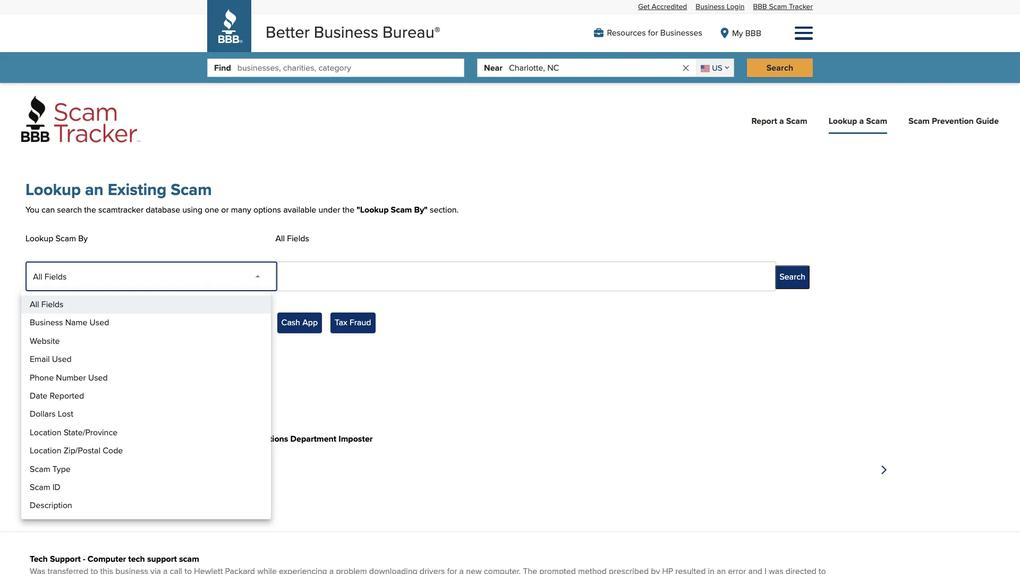 Task type: describe. For each thing, give the bounding box(es) containing it.
scheme
[[122, 316, 153, 329]]

lost:
[[58, 461, 75, 473]]

phone number used option
[[21, 369, 271, 387]]

zip/postal
[[64, 444, 101, 457]]

agency
[[80, 433, 109, 445]]

login
[[727, 1, 745, 12]]

1 vertical spatial bbb
[[746, 27, 762, 39]]

1 " from the left
[[357, 203, 360, 216]]

government
[[30, 433, 78, 445]]

app
[[303, 316, 318, 329]]

all inside dropdown button
[[33, 270, 42, 283]]

scam type
[[30, 463, 71, 475]]

support
[[50, 553, 81, 565]]

id
[[53, 481, 60, 493]]

0 horizontal spatial fraud
[[87, 367, 109, 379]]

report a scam link
[[743, 106, 816, 135]]

get
[[638, 1, 650, 12]]

cash
[[282, 316, 300, 329]]

prevention
[[932, 115, 974, 127]]

date inside "government agency imposter - united states business regulations department imposter received scam email in the mail dollars lost: unknown location date reported:"
[[30, 493, 47, 506]]

all fields button
[[26, 262, 267, 291]]

lawyers
[[234, 316, 264, 329]]

scam inside "government agency imposter - united states business regulations department imposter received scam email in the mail dollars lost: unknown location date reported:"
[[66, 445, 86, 457]]

better business bureau ®
[[266, 20, 440, 44]]

scam id option
[[21, 478, 271, 497]]

tracker
[[789, 1, 813, 12]]

search results (
[[26, 400, 87, 412]]

tech support - computer tech support scam
[[30, 553, 199, 565]]

scam prevention guide link
[[901, 106, 1008, 135]]

businesses
[[661, 27, 703, 39]]

pet scams
[[34, 316, 73, 329]]

a for lookup
[[860, 115, 864, 127]]

code
[[103, 444, 123, 457]]

you
[[26, 203, 39, 216]]

by inside 'lookup an existing scam you can search the scamtracker database using one or many options available under the " lookup scam by " section.'
[[414, 203, 424, 216]]

for
[[648, 27, 658, 39]]

reported:
[[50, 493, 86, 506]]

using
[[182, 203, 203, 216]]

0 horizontal spatial tax
[[72, 367, 85, 379]]

0 vertical spatial search
[[767, 62, 794, 74]]

business login link
[[696, 1, 745, 12]]

business name used option
[[21, 314, 271, 332]]

computer
[[88, 553, 126, 565]]

all fields option
[[21, 296, 271, 314]]

fields for all fields option
[[41, 298, 64, 310]]

1 vertical spatial search
[[780, 270, 806, 283]]

all fields list box
[[21, 291, 271, 519]]

dollars lost
[[30, 408, 73, 420]]

tax fraud
[[335, 316, 371, 329]]

0 vertical spatial all fields
[[276, 232, 309, 245]]

description
[[30, 499, 72, 512]]

resources
[[607, 27, 646, 39]]

available
[[283, 203, 316, 216]]

2 imposter from the left
[[339, 433, 373, 445]]

report
[[752, 115, 778, 127]]

all inside option
[[30, 298, 39, 310]]

my
[[732, 27, 744, 39]]

consumer
[[170, 316, 208, 329]]

- inside "government agency imposter - united states business regulations department imposter received scam email in the mail dollars lost: unknown location date reported:"
[[147, 433, 150, 445]]

date reported
[[30, 390, 84, 402]]

®
[[435, 22, 440, 39]]

scams
[[48, 316, 73, 329]]

lookup for existing
[[26, 178, 81, 202]]

state/province
[[64, 426, 118, 438]]

mail
[[133, 445, 148, 457]]

email used option
[[21, 350, 271, 369]]

get accredited
[[638, 1, 688, 12]]

business name used
[[30, 316, 109, 329]]

scamtracker
[[98, 203, 144, 216]]

section.
[[430, 203, 459, 216]]

dollars lost option
[[21, 405, 271, 424]]

2 horizontal spatial the
[[343, 203, 355, 216]]

get accredited link
[[638, 1, 688, 12]]

1 imposter from the left
[[111, 433, 145, 445]]

2 " from the left
[[424, 203, 428, 216]]

scam type option
[[21, 460, 271, 478]]

email
[[30, 353, 50, 365]]

clear search image
[[682, 63, 691, 73]]

options
[[254, 203, 281, 216]]

location for location zip/postal code
[[30, 444, 61, 457]]

bbb scam tracker image
[[21, 96, 140, 143]]

resources for businesses
[[607, 27, 703, 39]]

can
[[41, 203, 55, 216]]

unknown
[[30, 477, 65, 490]]

all fields for all fields option
[[30, 298, 64, 310]]

business inside "government agency imposter - united states business regulations department imposter received scam email in the mail dollars lost: unknown location date reported:"
[[206, 433, 241, 445]]

phone
[[30, 371, 54, 384]]

(
[[84, 400, 87, 412]]

used for number
[[88, 371, 108, 384]]

in
[[110, 445, 117, 457]]

all down options
[[276, 232, 285, 245]]

received
[[30, 445, 64, 457]]



Task type: locate. For each thing, give the bounding box(es) containing it.
number
[[56, 371, 86, 384]]

dollars inside "option"
[[30, 408, 56, 420]]

bbb
[[754, 1, 768, 12], [746, 27, 762, 39]]

all down lookup scam by at left top
[[33, 270, 42, 283]]

existing
[[108, 178, 167, 202]]

an
[[85, 178, 104, 202]]

fraud for consumer
[[210, 316, 232, 329]]

all up pet
[[30, 298, 39, 310]]

2 a from the left
[[860, 115, 864, 127]]

1 vertical spatial -
[[83, 553, 85, 565]]

fields inside dropdown button
[[45, 270, 67, 283]]

name
[[65, 316, 87, 329]]

consumer fraud lawyers
[[170, 316, 264, 329]]

department
[[291, 433, 337, 445]]

0 vertical spatial location
[[30, 426, 61, 438]]

the inside "government agency imposter - united states business regulations department imposter received scam email in the mail dollars lost: unknown location date reported:"
[[119, 445, 131, 457]]

website option
[[21, 332, 271, 350]]

all fields up pet
[[30, 298, 64, 310]]

1 vertical spatial scam
[[179, 553, 199, 565]]

0 vertical spatial bbb
[[754, 1, 768, 12]]

used
[[90, 316, 109, 329], [52, 353, 72, 365], [88, 371, 108, 384]]

pet
[[34, 316, 46, 329]]

"
[[357, 203, 360, 216], [424, 203, 428, 216]]

resources for businesses link
[[594, 27, 703, 39]]

0 horizontal spatial -
[[83, 553, 85, 565]]

many
[[231, 203, 251, 216]]

scam
[[769, 1, 787, 12], [787, 115, 808, 127], [867, 115, 888, 127], [909, 115, 930, 127], [171, 178, 212, 202], [391, 203, 412, 216], [56, 232, 76, 245], [30, 463, 50, 475], [30, 481, 50, 493]]

imposter right department
[[339, 433, 373, 445]]

my bbb
[[732, 27, 762, 39]]

location zip/postal code
[[30, 444, 123, 457]]

website
[[30, 335, 60, 347]]

all fields down lookup scam by at left top
[[33, 270, 67, 283]]

location for location state/province
[[30, 426, 61, 438]]

- right support
[[83, 553, 85, 565]]

" left section.
[[424, 203, 428, 216]]

results
[[54, 400, 82, 412]]

used inside "option"
[[90, 316, 109, 329]]

1 horizontal spatial -
[[147, 433, 150, 445]]

0 horizontal spatial scam
[[66, 445, 86, 457]]

lookup a scam
[[829, 115, 888, 127]]

bbb scam tracker link
[[754, 1, 813, 12]]

lookup for by
[[26, 232, 53, 245]]

lookup for scam
[[829, 115, 858, 127]]

1 vertical spatial search button
[[776, 265, 810, 289]]

2 date from the top
[[30, 493, 47, 506]]

fraud right app
[[350, 316, 371, 329]]

1 vertical spatial fields
[[45, 270, 67, 283]]

0 vertical spatial search button
[[747, 59, 813, 77]]

None text field
[[276, 262, 767, 291]]

states
[[180, 433, 204, 445]]

fraud
[[210, 316, 232, 329], [350, 316, 371, 329], [87, 367, 109, 379]]

tax right fields:
[[72, 367, 85, 379]]

0 horizontal spatial the
[[84, 203, 96, 216]]

1 horizontal spatial tax
[[335, 316, 348, 329]]

location up scam type
[[30, 444, 61, 457]]

0 horizontal spatial a
[[780, 115, 784, 127]]

by down search
[[78, 232, 88, 245]]

the right in on the bottom
[[119, 445, 131, 457]]

cash app
[[282, 316, 318, 329]]

2 vertical spatial used
[[88, 371, 108, 384]]

pyramid
[[90, 316, 120, 329]]

0 horizontal spatial by
[[78, 232, 88, 245]]

scam right support
[[179, 553, 199, 565]]

2 dollars from the top
[[30, 461, 56, 473]]

phone number used
[[30, 371, 108, 384]]

1 horizontal spatial by
[[414, 203, 424, 216]]

pyramid scheme
[[90, 316, 153, 329]]

description option
[[21, 497, 271, 515]]

1 vertical spatial used
[[52, 353, 72, 365]]

scam prevention guide
[[909, 115, 999, 127]]

the
[[84, 203, 96, 216], [343, 203, 355, 216], [119, 445, 131, 457]]

bbb scam tracker
[[754, 1, 813, 12]]

all
[[276, 232, 285, 245], [33, 270, 42, 283], [30, 298, 39, 310], [35, 367, 44, 379]]

1 a from the left
[[780, 115, 784, 127]]

1 vertical spatial dollars
[[30, 461, 56, 473]]

1 horizontal spatial imposter
[[339, 433, 373, 445]]

" right "under"
[[357, 203, 360, 216]]

0 vertical spatial tax
[[335, 316, 348, 329]]

0 vertical spatial scam
[[66, 445, 86, 457]]

united
[[152, 433, 178, 445]]

all fields inside dropdown button
[[33, 270, 67, 283]]

-
[[147, 433, 150, 445], [83, 553, 85, 565]]

date reported option
[[21, 387, 271, 405]]

better
[[266, 20, 310, 44]]

0 horizontal spatial imposter
[[111, 433, 145, 445]]

fields down lookup scam by at left top
[[45, 270, 67, 283]]

2 vertical spatial location
[[67, 477, 99, 490]]

1 vertical spatial all fields
[[33, 270, 67, 283]]

support
[[147, 553, 177, 565]]

1 date from the top
[[30, 390, 47, 402]]

imposter up mail
[[111, 433, 145, 445]]

dollars left lost
[[30, 408, 56, 420]]

the right "under"
[[343, 203, 355, 216]]

fields up pet scams
[[41, 298, 64, 310]]

type
[[53, 463, 71, 475]]

reported
[[50, 390, 84, 402]]

tech
[[30, 553, 48, 565]]

email used
[[30, 353, 72, 365]]

or
[[221, 203, 229, 216]]

business
[[696, 1, 725, 12], [314, 20, 379, 44], [30, 316, 63, 329], [206, 433, 241, 445]]

1 vertical spatial date
[[30, 493, 47, 506]]

fields inside option
[[41, 298, 64, 310]]

by left section.
[[414, 203, 424, 216]]

date inside option
[[30, 390, 47, 402]]

fields down available
[[287, 232, 309, 245]]

dollars
[[30, 408, 56, 420], [30, 461, 56, 473]]

1 horizontal spatial a
[[860, 115, 864, 127]]

2 vertical spatial search
[[26, 400, 52, 412]]

used for name
[[90, 316, 109, 329]]

lookup
[[829, 115, 858, 127], [26, 178, 81, 202], [360, 203, 389, 216], [26, 232, 53, 245]]

location up received
[[30, 426, 61, 438]]

1 horizontal spatial scam
[[179, 553, 199, 565]]

used right number
[[88, 371, 108, 384]]

scam
[[66, 445, 86, 457], [179, 553, 199, 565]]

1 horizontal spatial "
[[424, 203, 428, 216]]

search
[[57, 203, 82, 216]]

regulations
[[243, 433, 288, 445]]

0 vertical spatial by
[[414, 203, 424, 216]]

date down 'phone'
[[30, 390, 47, 402]]

bbb right login
[[754, 1, 768, 12]]

fraud for tax
[[350, 316, 371, 329]]

report a scam
[[752, 115, 808, 127]]

used inside 'option'
[[88, 371, 108, 384]]

1 horizontal spatial fraud
[[210, 316, 232, 329]]

all fields down available
[[276, 232, 309, 245]]

email
[[88, 445, 108, 457]]

tech
[[128, 553, 145, 565]]

location state/province option
[[21, 424, 271, 442]]

location up reported:
[[67, 477, 99, 490]]

2 horizontal spatial fraud
[[350, 316, 371, 329]]

fields for all fields dropdown button
[[45, 270, 67, 283]]

fields
[[287, 232, 309, 245], [45, 270, 67, 283], [41, 298, 64, 310]]

a for report
[[780, 115, 784, 127]]

used inside option
[[52, 353, 72, 365]]

1 vertical spatial tax
[[72, 367, 85, 379]]

1 vertical spatial by
[[78, 232, 88, 245]]

bureau
[[383, 20, 435, 44]]

bbb right my
[[746, 27, 762, 39]]

scam up lost: at the left bottom
[[66, 445, 86, 457]]

lookup scam by
[[26, 232, 88, 245]]

2 vertical spatial all fields
[[30, 298, 64, 310]]

government agency imposter - united states business regulations department imposter received scam email in the mail dollars lost: unknown location date reported:
[[30, 433, 373, 506]]

0 vertical spatial fields
[[287, 232, 309, 245]]

location inside "government agency imposter - united states business regulations department imposter received scam email in the mail dollars lost: unknown location date reported:"
[[67, 477, 99, 490]]

all fields inside option
[[30, 298, 64, 310]]

the down an
[[84, 203, 96, 216]]

0 vertical spatial -
[[147, 433, 150, 445]]

all fields: tax fraud
[[35, 367, 109, 379]]

1 horizontal spatial the
[[119, 445, 131, 457]]

1 vertical spatial location
[[30, 444, 61, 457]]

scam id
[[30, 481, 60, 493]]

0 horizontal spatial "
[[357, 203, 360, 216]]

location zip/postal code option
[[21, 442, 271, 460]]

tax right app
[[335, 316, 348, 329]]

accredited
[[652, 1, 688, 12]]

lookup an existing scam you can search the scamtracker database using one or many options available under the " lookup scam by " section.
[[26, 178, 459, 216]]

all fields for all fields dropdown button
[[33, 270, 67, 283]]

business login
[[696, 1, 745, 12]]

under
[[319, 203, 340, 216]]

used up fields:
[[52, 353, 72, 365]]

0 vertical spatial dollars
[[30, 408, 56, 420]]

database
[[146, 203, 180, 216]]

lookup a scam link
[[821, 106, 896, 135]]

2 vertical spatial fields
[[41, 298, 64, 310]]

1 dollars from the top
[[30, 408, 56, 420]]

my bbb button
[[720, 27, 762, 39]]

used right name
[[90, 316, 109, 329]]

tax
[[335, 316, 348, 329], [72, 367, 85, 379]]

fraud right number
[[87, 367, 109, 379]]

date
[[30, 390, 47, 402], [30, 493, 47, 506]]

all down email
[[35, 367, 44, 379]]

fraud left lawyers
[[210, 316, 232, 329]]

date down scam id
[[30, 493, 47, 506]]

guide
[[976, 115, 999, 127]]

location state/province
[[30, 426, 118, 438]]

imposter
[[111, 433, 145, 445], [339, 433, 373, 445]]

search
[[767, 62, 794, 74], [780, 270, 806, 283], [26, 400, 52, 412]]

0 vertical spatial used
[[90, 316, 109, 329]]

dollars inside "government agency imposter - united states business regulations department imposter received scam email in the mail dollars lost: unknown location date reported:"
[[30, 461, 56, 473]]

0 vertical spatial date
[[30, 390, 47, 402]]

dollars down received
[[30, 461, 56, 473]]

- up mail
[[147, 433, 150, 445]]

business inside business name used "option"
[[30, 316, 63, 329]]



Task type: vqa. For each thing, say whether or not it's contained in the screenshot.
'All Fields' option
yes



